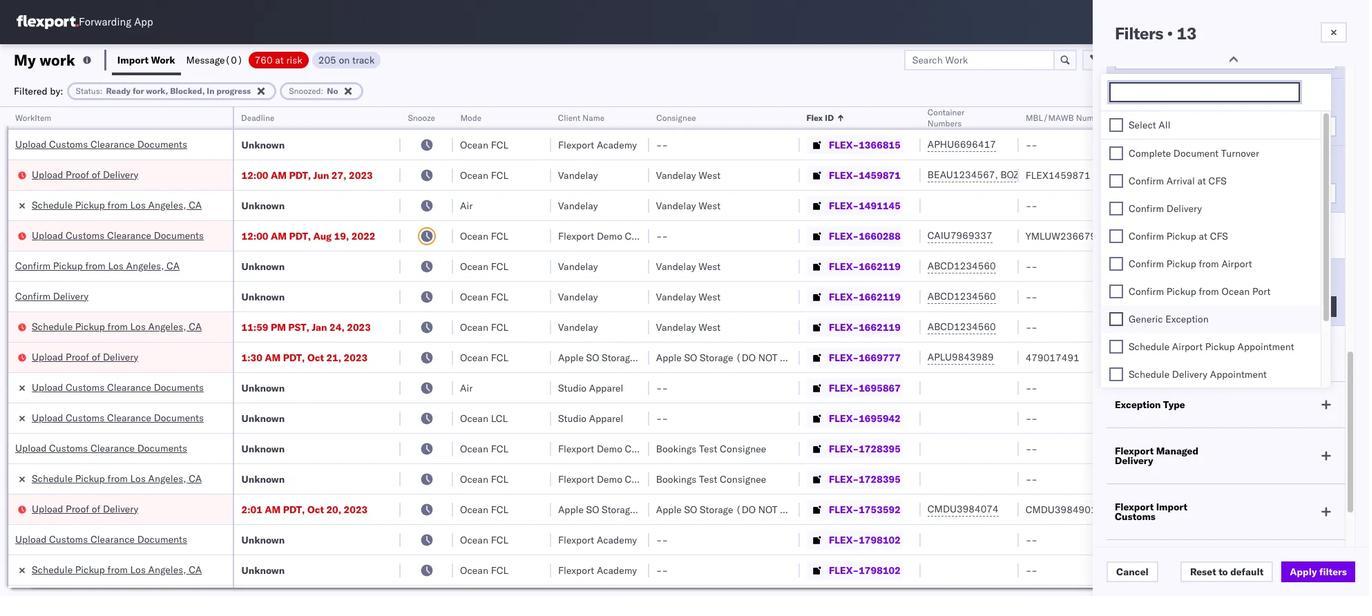 Task type: describe. For each thing, give the bounding box(es) containing it.
205 on track
[[318, 54, 375, 66]]

2 fcl from the top
[[491, 169, 509, 181]]

1 bookings test consignee from the top
[[656, 443, 767, 455]]

cmdu3984074
[[928, 503, 999, 516]]

0 vertical spatial exception
[[1166, 313, 1209, 326]]

forwarding
[[79, 16, 132, 29]]

0 vertical spatial ready
[[106, 85, 131, 96]]

no
[[327, 85, 338, 96]]

13 flex- from the top
[[829, 503, 859, 516]]

for
[[1147, 343, 1162, 355]]

flexport import customs
[[1116, 501, 1188, 523]]

flex-1366815
[[829, 139, 901, 151]]

file
[[1133, 54, 1150, 66]]

5 fcl from the top
[[491, 291, 509, 303]]

5 ocean fcl from the top
[[460, 291, 509, 303]]

1 horizontal spatial arrival
[[1167, 175, 1196, 187]]

2 gaurav from the top
[[1215, 230, 1246, 242]]

flex-1695942
[[829, 412, 901, 425]]

deadline button
[[235, 110, 387, 124]]

academy for upload customs clearance documents button related to flex-1798102
[[597, 534, 637, 546]]

upload proof of delivery for 1:30
[[32, 351, 138, 363]]

1491145
[[859, 199, 901, 212]]

cfs for confirm arrival at cfs
[[1209, 175, 1227, 187]]

11 resize handle column header from the left
[[1335, 107, 1351, 596]]

numbers for container numbers
[[928, 118, 962, 129]]

Search Shipments (/) text field
[[1105, 12, 1239, 32]]

3 flex-1662119 from the top
[[829, 321, 901, 333]]

0 vertical spatial airport
[[1222, 258, 1253, 270]]

angeles, for 1st schedule pickup from los angeles, ca link from the top
[[148, 199, 186, 211]]

generic exception
[[1129, 313, 1209, 326]]

8 fcl from the top
[[491, 443, 509, 455]]

turnover
[[1222, 147, 1260, 160]]

confirm pickup from los angeles, ca
[[15, 260, 180, 272]]

managed
[[1157, 445, 1199, 458]]

apparel for air
[[589, 382, 624, 394]]

oct 26, 3:00 am – nov 25, 4:03 pm
[[1131, 120, 1293, 133]]

exception
[[1153, 54, 1198, 66]]

aug
[[313, 230, 332, 242]]

work item type
[[1116, 276, 1187, 288]]

6 flex- from the top
[[829, 291, 859, 303]]

confirm pickup from los angeles, ca link
[[15, 259, 180, 273]]

tcnu1234565
[[1074, 169, 1142, 181]]

schedule pickup from los angeles, ca for 1st schedule pickup from los angeles, ca link from the top
[[32, 199, 202, 211]]

9 flex- from the top
[[829, 382, 859, 394]]

1 demo from the top
[[597, 230, 623, 242]]

5 unknown from the top
[[242, 382, 285, 394]]

0 horizontal spatial arrival
[[1116, 162, 1147, 175]]

action
[[1321, 54, 1352, 66]]

3 demo from the top
[[597, 473, 623, 486]]

ca for 3rd schedule pickup from los angeles, ca link from the bottom
[[189, 320, 202, 333]]

air for vandelay
[[460, 199, 473, 212]]

workitem
[[15, 113, 51, 123]]

apparel for ocean lcl
[[589, 412, 624, 425]]

Search Work text field
[[905, 49, 1055, 70]]

container numbers button
[[921, 104, 1005, 129]]

4 vandelay west from the top
[[656, 291, 721, 303]]

1 gaurav from the top
[[1215, 169, 1246, 181]]

4 ocean fcl from the top
[[460, 260, 509, 273]]

2 1798102 from the top
[[859, 564, 901, 577]]

ca for 3rd schedule pickup from los angeles, ca link
[[189, 472, 202, 485]]

apply filters button
[[1282, 562, 1356, 583]]

month
[[1155, 187, 1185, 200]]

10 resize handle column header from the left
[[1289, 107, 1306, 596]]

customs inside ready for customs clearance
[[1164, 343, 1205, 355]]

upload customs clearance documents button for flex-1366815
[[15, 137, 187, 152]]

205
[[318, 54, 336, 66]]

angeles, for 4th schedule pickup from los angeles, ca link
[[148, 564, 186, 576]]

mbl/mawb numbers
[[1026, 113, 1111, 123]]

6 ocean fcl from the top
[[460, 321, 509, 333]]

1660288
[[859, 230, 901, 242]]

confirm delivery button
[[15, 289, 89, 304]]

4 jawla from the top
[[1248, 291, 1272, 303]]

3 schedule pickup from los angeles, ca link from the top
[[32, 472, 202, 486]]

am for 2:01 am pdt, oct 20, 2023
[[265, 503, 281, 516]]

0 vertical spatial type
[[1165, 276, 1187, 288]]

work,
[[146, 85, 168, 96]]

select
[[1129, 119, 1157, 131]]

resize handle column header for client name
[[633, 107, 650, 596]]

delivery inside button
[[53, 290, 89, 302]]

upload customs clearance documents button for flex-1798102
[[15, 533, 187, 548]]

proof for 1:30 am pdt, oct 21, 2023
[[66, 351, 89, 363]]

4 west from the top
[[699, 291, 721, 303]]

mode button
[[453, 110, 538, 124]]

name
[[583, 113, 605, 123]]

customs inside flexport import customs
[[1116, 511, 1156, 523]]

10 unknown from the top
[[242, 564, 285, 577]]

12 ocean fcl from the top
[[460, 564, 509, 577]]

resize handle column header for flex id
[[905, 107, 921, 596]]

angeles, for 'confirm pickup from los angeles, ca' link
[[126, 260, 164, 272]]

15 flex- from the top
[[829, 564, 859, 577]]

5 west from the top
[[699, 321, 721, 333]]

confirm pickup from ocean port
[[1129, 285, 1271, 298]]

studio apparel for ocean lcl
[[558, 412, 624, 425]]

pm inside button
[[1278, 120, 1293, 133]]

schedule pickup from los angeles, ca for 3rd schedule pickup from los angeles, ca link from the bottom
[[32, 320, 202, 333]]

flex
[[807, 113, 824, 123]]

10 flex- from the top
[[829, 412, 859, 425]]

confirm pickup at cfs
[[1129, 230, 1229, 243]]

pdt, for 21,
[[283, 351, 305, 364]]

jun
[[313, 169, 329, 181]]

resize handle column header for mbl/mawb numbers
[[1191, 107, 1208, 596]]

4 gaurav from the top
[[1215, 291, 1246, 303]]

11 fcl from the top
[[491, 534, 509, 546]]

forwarding app
[[79, 16, 153, 29]]

10 ocean fcl from the top
[[460, 503, 509, 516]]

2022
[[352, 230, 376, 242]]

beau1234567,
[[928, 169, 999, 181]]

1 unknown from the top
[[242, 139, 285, 151]]

numbers for mbl/mawb numbers
[[1076, 113, 1111, 123]]

at for confirm arrival at cfs
[[1198, 175, 1207, 187]]

omkar
[[1215, 139, 1244, 151]]

date
[[1149, 162, 1171, 175]]

upload for upload customs clearance documents button associated with flex-1728395
[[15, 442, 47, 454]]

upload for upload customs clearance documents button corresponding to flex-1366815
[[15, 138, 47, 150]]

app
[[134, 16, 153, 29]]

snooze
[[408, 113, 435, 123]]

cfs for confirm pickup at cfs
[[1211, 230, 1229, 243]]

3 of from the top
[[92, 503, 100, 515]]

1 jawla from the top
[[1248, 169, 1272, 181]]

1 test from the top
[[699, 443, 718, 455]]

flex-1662119 for confirm pickup from los angeles, ca
[[829, 260, 901, 273]]

pdt, for 27,
[[289, 169, 311, 181]]

2 gaurav jawla from the top
[[1215, 230, 1272, 242]]

3:00
[[1167, 120, 1188, 133]]

0 horizontal spatial operator
[[1116, 229, 1157, 242]]

3 upload proof of delivery button from the top
[[32, 502, 138, 517]]

port
[[1253, 285, 1271, 298]]

3 gaurav from the top
[[1215, 260, 1246, 273]]

20,
[[326, 503, 342, 516]]

deadline inside button
[[242, 113, 275, 123]]

4 gaurav jawla from the top
[[1215, 291, 1272, 303]]

my work
[[14, 50, 75, 69]]

9 ocean fcl from the top
[[460, 473, 509, 486]]

for
[[133, 85, 144, 96]]

am for 1:30 am pdt, oct 21, 2023
[[265, 351, 281, 364]]

consignee inside button
[[656, 113, 696, 123]]

client name button
[[551, 110, 636, 124]]

flex-1491145
[[829, 199, 901, 212]]

ymluw236679313
[[1026, 230, 1115, 242]]

4 fcl from the top
[[491, 260, 509, 273]]

1 west from the top
[[699, 169, 721, 181]]

0 vertical spatial deadline
[[1116, 95, 1157, 108]]

11:59
[[242, 321, 269, 333]]

confirm arrival at cfs
[[1129, 175, 1227, 187]]

2 jawla from the top
[[1248, 230, 1272, 242]]

resize handle column header for workitem
[[217, 107, 233, 596]]

1 horizontal spatial work
[[1116, 276, 1140, 288]]

message
[[186, 54, 225, 66]]

item
[[1142, 276, 1163, 288]]

flex-1660288
[[829, 230, 901, 242]]

2 1728395 from the top
[[859, 473, 901, 486]]

1662119 for confirm pickup from los angeles, ca
[[859, 260, 901, 273]]

11 flex- from the top
[[829, 443, 859, 455]]

1 bookings from the top
[[656, 443, 697, 455]]

my
[[14, 50, 36, 69]]

2 bookings from the top
[[656, 473, 697, 486]]

reset to default button
[[1181, 562, 1274, 583]]

upload for 1:30 am pdt, oct 21, 2023 upload proof of delivery button
[[32, 351, 63, 363]]

8 ocean fcl from the top
[[460, 443, 509, 455]]

14 flex- from the top
[[829, 534, 859, 546]]

1 fcl from the top
[[491, 139, 509, 151]]

next month button
[[1116, 183, 1337, 204]]

2 demo from the top
[[597, 443, 623, 455]]

9 fcl from the top
[[491, 473, 509, 486]]

2023 for 2:01 am pdt, oct 20, 2023
[[344, 503, 368, 516]]

3 resize handle column header from the left
[[437, 107, 453, 596]]

2 flex-1798102 from the top
[[829, 564, 901, 577]]

7 fcl from the top
[[491, 351, 509, 364]]

2 flex- from the top
[[829, 169, 859, 181]]

0 vertical spatial confirm delivery
[[1129, 203, 1203, 215]]

angeles, for 3rd schedule pickup from los angeles, ca link
[[148, 472, 186, 485]]

5 vandelay west from the top
[[656, 321, 721, 333]]

1669777
[[859, 351, 901, 364]]

from for 4th schedule pickup from los angeles, ca link
[[108, 564, 128, 576]]

3 flex- from the top
[[829, 199, 859, 212]]

2 ocean fcl from the top
[[460, 169, 509, 181]]

schedule pickup from los angeles, ca for 3rd schedule pickup from los angeles, ca link
[[32, 472, 202, 485]]

•
[[1168, 23, 1174, 44]]

3 flexport academy from the top
[[558, 564, 637, 577]]

jan
[[312, 321, 327, 333]]

1 flexport demo consignee from the top
[[558, 230, 672, 242]]

10 fcl from the top
[[491, 503, 509, 516]]

27,
[[332, 169, 347, 181]]

confirm pickup from los angeles, ca button
[[15, 259, 180, 274]]

1 ocean fcl from the top
[[460, 139, 509, 151]]

760 at risk
[[255, 54, 303, 66]]

1 vandelay west from the top
[[656, 169, 721, 181]]

abcd1234560 for confirm pickup from los angeles, ca
[[928, 260, 996, 272]]

upload for upload proof of delivery button related to 12:00 am pdt, jun 27, 2023
[[32, 168, 63, 181]]

track
[[352, 54, 375, 66]]

1753592
[[859, 503, 901, 516]]

1 gaurav jawla from the top
[[1215, 169, 1272, 181]]

all
[[1159, 119, 1171, 131]]

: for snoozed
[[321, 85, 324, 96]]

11:59 pm pst, jan 24, 2023
[[242, 321, 371, 333]]

4 flex- from the top
[[829, 230, 859, 242]]

upload proof of delivery link for 12:00 am pdt, jun 27, 2023
[[32, 168, 138, 181]]

oct 26, 3:00 am – nov 25, 4:03 pm button
[[1116, 116, 1337, 137]]

1 flex-1798102 from the top
[[829, 534, 901, 546]]

0 horizontal spatial airport
[[1173, 341, 1203, 353]]

of for 1:30 am pdt, oct 21, 2023
[[92, 351, 100, 363]]

26,
[[1150, 120, 1165, 133]]

1459871
[[859, 169, 901, 181]]

studio for air
[[558, 382, 587, 394]]



Task type: vqa. For each thing, say whether or not it's contained in the screenshot.
Customs in the Ready For Customs Clearance
yes



Task type: locate. For each thing, give the bounding box(es) containing it.
of for 12:00 am pdt, jun 27, 2023
[[92, 168, 100, 181]]

actions
[[1314, 113, 1343, 123]]

1 vertical spatial flexport academy
[[558, 534, 637, 546]]

0 vertical spatial bookings
[[656, 443, 697, 455]]

1 vertical spatial oct
[[307, 351, 324, 364]]

upload proof of delivery link for 1:30 am pdt, oct 21, 2023
[[32, 350, 138, 364]]

am inside button
[[1190, 120, 1206, 133]]

7 resize handle column header from the left
[[905, 107, 921, 596]]

of
[[92, 168, 100, 181], [92, 351, 100, 363], [92, 503, 100, 515]]

not
[[661, 351, 680, 364], [759, 351, 778, 364], [661, 503, 680, 516], [759, 503, 778, 516]]

2 vertical spatial academy
[[597, 564, 637, 577]]

1 vertical spatial upload proof of delivery button
[[32, 350, 138, 365]]

schedule for 1st schedule pickup from los angeles, ca link from the top
[[32, 199, 73, 211]]

unknown
[[242, 139, 285, 151], [242, 199, 285, 212], [242, 260, 285, 273], [242, 291, 285, 303], [242, 382, 285, 394], [242, 412, 285, 425], [242, 443, 285, 455], [242, 473, 285, 486], [242, 534, 285, 546], [242, 564, 285, 577]]

1662119 for confirm delivery
[[859, 291, 901, 303]]

2 vandelay west from the top
[[656, 199, 721, 212]]

blocked,
[[170, 85, 205, 96]]

ocean lcl
[[460, 412, 508, 425]]

import inside flexport import customs
[[1157, 501, 1188, 514]]

1 vertical spatial 1662119
[[859, 291, 901, 303]]

2 flexport demo consignee from the top
[[558, 443, 672, 455]]

gaurav jawla down turnover
[[1215, 169, 1272, 181]]

0 vertical spatial 1662119
[[859, 260, 901, 273]]

oct for flex-1669777
[[307, 351, 324, 364]]

cmdu39849018
[[1026, 503, 1103, 516]]

1 vertical spatial 1728395
[[859, 473, 901, 486]]

flexport. image
[[17, 15, 79, 29]]

nov
[[1217, 120, 1235, 133]]

resize handle column header for deadline
[[384, 107, 401, 596]]

3 flexport demo consignee from the top
[[558, 473, 672, 486]]

1 : from the left
[[100, 85, 103, 96]]

0 vertical spatial academy
[[597, 139, 637, 151]]

am left "aug"
[[271, 230, 287, 242]]

import work
[[117, 54, 175, 66]]

list box
[[1102, 111, 1322, 471]]

mbl/mawb numbers button
[[1019, 110, 1194, 124]]

1 vertical spatial studio apparel
[[558, 412, 624, 425]]

schedule for 4th schedule pickup from los angeles, ca link
[[32, 564, 73, 576]]

upload proof of delivery button for 12:00 am pdt, jun 27, 2023
[[32, 168, 138, 183]]

0 vertical spatial apparel
[[589, 382, 624, 394]]

1 academy from the top
[[597, 139, 637, 151]]

import inside button
[[117, 54, 149, 66]]

flex-1798102
[[829, 534, 901, 546], [829, 564, 901, 577]]

0 horizontal spatial deadline
[[242, 113, 275, 123]]

gaurav jawla down the next month button
[[1215, 230, 1272, 242]]

2 vertical spatial proof
[[66, 503, 89, 515]]

6 fcl from the top
[[491, 321, 509, 333]]

1 vertical spatial airport
[[1173, 341, 1203, 353]]

flexport academy
[[558, 139, 637, 151], [558, 534, 637, 546], [558, 564, 637, 577]]

2 vertical spatial demo
[[597, 473, 623, 486]]

progress
[[217, 85, 251, 96]]

at up "confirm pickup from airport"
[[1199, 230, 1208, 243]]

3 vandelay west from the top
[[656, 260, 721, 273]]

1 vertical spatial bookings test consignee
[[656, 473, 767, 486]]

7 unknown from the top
[[242, 443, 285, 455]]

0 horizontal spatial pm
[[271, 321, 286, 333]]

work up status : ready for work, blocked, in progress
[[151, 54, 175, 66]]

2 studio apparel from the top
[[558, 412, 624, 425]]

pdt, left the jun
[[289, 169, 311, 181]]

: for status
[[100, 85, 103, 96]]

0 vertical spatial 1728395
[[859, 443, 901, 455]]

1 vertical spatial confirm delivery
[[15, 290, 89, 302]]

2 vertical spatial at
[[1199, 230, 1208, 243]]

filtered by:
[[14, 85, 63, 97]]

3 gaurav jawla from the top
[[1215, 260, 1272, 273]]

forwarding app link
[[17, 15, 153, 29]]

0 vertical spatial flex-1662119
[[829, 260, 901, 273]]

work left item
[[1116, 276, 1140, 288]]

2 1662119 from the top
[[859, 291, 901, 303]]

3 1662119 from the top
[[859, 321, 901, 333]]

0 horizontal spatial exception
[[1116, 399, 1162, 411]]

0 vertical spatial operator
[[1215, 113, 1248, 123]]

from for 3rd schedule pickup from los angeles, ca link
[[108, 472, 128, 485]]

1 horizontal spatial airport
[[1222, 258, 1253, 270]]

delivery
[[103, 168, 138, 181], [1167, 203, 1203, 215], [53, 290, 89, 302], [103, 351, 138, 363], [1173, 368, 1208, 381], [1116, 455, 1154, 467], [103, 503, 138, 515]]

upload
[[15, 138, 47, 150], [32, 168, 63, 181], [32, 229, 63, 242], [32, 351, 63, 363], [32, 381, 63, 394], [32, 412, 63, 424], [15, 442, 47, 454], [32, 503, 63, 515], [15, 533, 47, 546]]

1 vertical spatial flex-1798102
[[829, 564, 901, 577]]

gaurav jawla up "port"
[[1215, 260, 1272, 273]]

2023 right 27,
[[349, 169, 373, 181]]

1 vertical spatial studio
[[558, 412, 587, 425]]

gaurav jawla up schedule airport pickup appointment
[[1215, 291, 1272, 303]]

at down document
[[1198, 175, 1207, 187]]

1 horizontal spatial numbers
[[1076, 113, 1111, 123]]

1 vertical spatial academy
[[597, 534, 637, 546]]

0 vertical spatial 1798102
[[859, 534, 901, 546]]

2 schedule pickup from los angeles, ca link from the top
[[32, 320, 202, 333]]

2 vertical spatial abcd1234560
[[928, 321, 996, 333]]

pdt, left 20,
[[283, 503, 305, 516]]

arrival down complete document turnover
[[1167, 175, 1196, 187]]

1 1798102 from the top
[[859, 534, 901, 546]]

air for studio apparel
[[460, 382, 473, 394]]

3 ocean fcl from the top
[[460, 230, 509, 242]]

oct left 26, at the right top of the page
[[1131, 120, 1147, 133]]

2 flex-1728395 from the top
[[829, 473, 901, 486]]

arrival down complete
[[1116, 162, 1147, 175]]

resize handle column header for consignee
[[784, 107, 800, 596]]

0 vertical spatial upload proof of delivery button
[[32, 168, 138, 183]]

am right 2:01
[[265, 503, 281, 516]]

1 vertical spatial of
[[92, 351, 100, 363]]

numbers inside container numbers
[[928, 118, 962, 129]]

1 horizontal spatial deadline
[[1116, 95, 1157, 108]]

oct left 20,
[[307, 503, 324, 516]]

pdt,
[[289, 169, 311, 181], [289, 230, 311, 242], [283, 351, 305, 364], [283, 503, 305, 516]]

schedule for 3rd schedule pickup from los angeles, ca link
[[32, 472, 73, 485]]

pm
[[1278, 120, 1293, 133], [271, 321, 286, 333]]

operator
[[1215, 113, 1248, 123], [1116, 229, 1157, 242]]

ready left the for
[[106, 85, 131, 96]]

(0)
[[225, 54, 243, 66]]

1 horizontal spatial exception
[[1166, 313, 1209, 326]]

1 vertical spatial appointment
[[1211, 368, 1268, 381]]

oct for flex-1753592
[[307, 503, 324, 516]]

12:00 left the jun
[[242, 169, 269, 181]]

schedule for 3rd schedule pickup from los angeles, ca link from the bottom
[[32, 320, 73, 333]]

2 vertical spatial flex-1662119
[[829, 321, 901, 333]]

flexport inside flexport managed delivery
[[1116, 445, 1154, 458]]

ready
[[106, 85, 131, 96], [1116, 343, 1144, 355]]

fcl
[[491, 139, 509, 151], [491, 169, 509, 181], [491, 230, 509, 242], [491, 260, 509, 273], [491, 291, 509, 303], [491, 321, 509, 333], [491, 351, 509, 364], [491, 443, 509, 455], [491, 473, 509, 486], [491, 503, 509, 516], [491, 534, 509, 546], [491, 564, 509, 577]]

1 upload proof of delivery button from the top
[[32, 168, 138, 183]]

2:01 am pdt, oct 20, 2023
[[242, 503, 368, 516]]

abcd1234560 for confirm delivery
[[928, 290, 996, 303]]

flex-1662119 for confirm delivery
[[829, 291, 901, 303]]

2 vertical spatial 1662119
[[859, 321, 901, 333]]

1 vertical spatial deadline
[[242, 113, 275, 123]]

0 vertical spatial studio apparel
[[558, 382, 624, 394]]

1 vertical spatial 12:00
[[242, 230, 269, 242]]

2 vertical spatial upload proof of delivery
[[32, 503, 138, 515]]

0 vertical spatial upload proof of delivery link
[[32, 168, 138, 181]]

oct left 21,
[[307, 351, 324, 364]]

1 upload proof of delivery from the top
[[32, 168, 138, 181]]

numbers down container
[[928, 118, 962, 129]]

0 vertical spatial bookings test consignee
[[656, 443, 767, 455]]

1728395 up 1753592
[[859, 473, 901, 486]]

flexport inside flexport import customs
[[1116, 501, 1154, 514]]

7 flex- from the top
[[829, 321, 859, 333]]

1 vertical spatial air
[[460, 382, 473, 394]]

consignee
[[656, 113, 696, 123], [625, 230, 672, 242], [625, 443, 672, 455], [720, 443, 767, 455], [625, 473, 672, 486], [720, 473, 767, 486]]

8 flex- from the top
[[829, 351, 859, 364]]

3 west from the top
[[699, 260, 721, 273]]

vandelay west
[[656, 169, 721, 181], [656, 199, 721, 212], [656, 260, 721, 273], [656, 291, 721, 303], [656, 321, 721, 333]]

1728395 down 1695942 on the bottom of the page
[[859, 443, 901, 455]]

schedule airport pickup appointment
[[1129, 341, 1295, 353]]

appointment down schedule airport pickup appointment
[[1211, 368, 1268, 381]]

2 vertical spatial of
[[92, 503, 100, 515]]

1 vertical spatial 1798102
[[859, 564, 901, 577]]

5 flex- from the top
[[829, 260, 859, 273]]

0 vertical spatial flexport demo consignee
[[558, 230, 672, 242]]

1 vertical spatial abcd1234560
[[928, 290, 996, 303]]

2 flexport academy from the top
[[558, 534, 637, 546]]

angeles, inside 'confirm pickup from los angeles, ca' link
[[126, 260, 164, 272]]

1 vertical spatial pm
[[271, 321, 286, 333]]

1 12:00 from the top
[[242, 169, 269, 181]]

gaurav left "port"
[[1215, 291, 1246, 303]]

so
[[586, 351, 600, 364], [685, 351, 698, 364], [586, 503, 600, 516], [685, 503, 698, 516]]

1 flex-1662119 from the top
[[829, 260, 901, 273]]

3 jawla from the top
[[1248, 260, 1272, 273]]

4 unknown from the top
[[242, 291, 285, 303]]

beau1234567, bozo1234565, tcnu1234565
[[928, 169, 1142, 181]]

flex-1662119 button
[[807, 257, 904, 276], [807, 257, 904, 276], [807, 287, 904, 307], [807, 287, 904, 307], [807, 318, 904, 337], [807, 318, 904, 337]]

schedule pickup from los angeles, ca link
[[32, 198, 202, 212], [32, 320, 202, 333], [32, 472, 202, 486], [32, 563, 202, 577]]

status
[[76, 85, 100, 96]]

1 vertical spatial flex-1662119
[[829, 291, 901, 303]]

0 vertical spatial work
[[151, 54, 175, 66]]

9 unknown from the top
[[242, 534, 285, 546]]

arrival date
[[1116, 162, 1171, 175]]

proof for 12:00 am pdt, jun 27, 2023
[[66, 168, 89, 181]]

bozo1234565,
[[1001, 169, 1072, 181]]

1 abcd1234560 from the top
[[928, 260, 996, 272]]

import up the for
[[117, 54, 149, 66]]

6 resize handle column header from the left
[[784, 107, 800, 596]]

cfs down document
[[1209, 175, 1227, 187]]

1 apparel from the top
[[589, 382, 624, 394]]

1 proof from the top
[[66, 168, 89, 181]]

1 schedule pickup from los angeles, ca from the top
[[32, 199, 202, 211]]

pm right "4:03"
[[1278, 120, 1293, 133]]

3 proof from the top
[[66, 503, 89, 515]]

resize handle column header for mode
[[535, 107, 551, 596]]

upload customs clearance documents button for flex-1728395
[[15, 441, 187, 457]]

1 vertical spatial proof
[[66, 351, 89, 363]]

1695942
[[859, 412, 901, 425]]

schedule pickup from los angeles, ca button
[[32, 320, 202, 335]]

airport
[[1222, 258, 1253, 270], [1173, 341, 1203, 353]]

1 of from the top
[[92, 168, 100, 181]]

am for 12:00 am pdt, jun 27, 2023
[[271, 169, 287, 181]]

exception type
[[1116, 399, 1186, 411]]

upload for 1st upload proof of delivery button from the bottom
[[32, 503, 63, 515]]

import down flexport managed delivery
[[1157, 501, 1188, 514]]

upload customs clearance documents link
[[15, 137, 187, 151], [32, 228, 204, 242], [32, 380, 204, 394], [32, 411, 204, 425], [15, 441, 187, 455], [15, 533, 187, 546]]

0 horizontal spatial import
[[117, 54, 149, 66]]

delivery inside flexport managed delivery
[[1116, 455, 1154, 467]]

1 horizontal spatial import
[[1157, 501, 1188, 514]]

los
[[130, 199, 146, 211], [108, 260, 124, 272], [130, 320, 146, 333], [130, 472, 146, 485], [130, 564, 146, 576]]

next month
[[1131, 187, 1185, 200]]

angeles, for 3rd schedule pickup from los angeles, ca link from the bottom
[[148, 320, 186, 333]]

am for 12:00 am pdt, aug 19, 2022
[[271, 230, 287, 242]]

filtered
[[14, 85, 47, 97]]

flex id button
[[800, 110, 907, 124]]

work inside import work button
[[151, 54, 175, 66]]

id
[[826, 113, 835, 123]]

0 vertical spatial appointment
[[1238, 341, 1295, 353]]

caiu7969337
[[928, 229, 993, 242]]

airport up schedule delivery appointment
[[1173, 341, 1203, 353]]

1 horizontal spatial operator
[[1215, 113, 1248, 123]]

1 1662119 from the top
[[859, 260, 901, 273]]

at left risk
[[275, 54, 284, 66]]

from for 3rd schedule pickup from los angeles, ca link from the bottom
[[108, 320, 128, 333]]

flex-1728395 up flex-1753592 at the right bottom of the page
[[829, 473, 901, 486]]

0 vertical spatial pm
[[1278, 120, 1293, 133]]

resize handle column header
[[217, 107, 233, 596], [384, 107, 401, 596], [437, 107, 453, 596], [535, 107, 551, 596], [633, 107, 650, 596], [784, 107, 800, 596], [905, 107, 921, 596], [1003, 107, 1019, 596], [1191, 107, 1208, 596], [1289, 107, 1306, 596], [1335, 107, 1351, 596]]

deadline up select
[[1116, 95, 1157, 108]]

flex-1366815 button
[[807, 135, 904, 154], [807, 135, 904, 154]]

am right 1:30 at the bottom of page
[[265, 351, 281, 364]]

8 resize handle column header from the left
[[1003, 107, 1019, 596]]

gaurav up the next month button
[[1215, 169, 1246, 181]]

5 resize handle column header from the left
[[633, 107, 650, 596]]

risk
[[286, 54, 303, 66]]

13
[[1177, 23, 1197, 44]]

0 vertical spatial flex-1798102
[[829, 534, 901, 546]]

exception up flexport managed delivery
[[1116, 399, 1162, 411]]

pdt, down pst,
[[283, 351, 305, 364]]

on
[[339, 54, 350, 66]]

1 flexport academy from the top
[[558, 139, 637, 151]]

upload for upload customs clearance documents button related to flex-1798102
[[15, 533, 47, 546]]

deadline down progress
[[242, 113, 275, 123]]

file exception
[[1133, 54, 1198, 66]]

confirm delivery down confirm pickup from los angeles, ca button
[[15, 290, 89, 302]]

work
[[151, 54, 175, 66], [1116, 276, 1140, 288]]

1 vertical spatial flex-1728395
[[829, 473, 901, 486]]

savant
[[1246, 139, 1276, 151]]

filters
[[1320, 566, 1348, 578]]

12:00 left "aug"
[[242, 230, 269, 242]]

1 vertical spatial at
[[1198, 175, 1207, 187]]

2 abcd1234560 from the top
[[928, 290, 996, 303]]

2023 for 11:59 pm pst, jan 24, 2023
[[347, 321, 371, 333]]

None text field
[[1115, 87, 1299, 99]]

am left –
[[1190, 120, 1206, 133]]

apply
[[1291, 566, 1318, 578]]

3 upload proof of delivery link from the top
[[32, 502, 138, 516]]

import work button
[[112, 44, 181, 75]]

default
[[1231, 566, 1264, 578]]

2 vertical spatial flexport academy
[[558, 564, 637, 577]]

client name
[[558, 113, 605, 123]]

0 vertical spatial flexport academy
[[558, 139, 637, 151]]

3 academy from the top
[[597, 564, 637, 577]]

12 fcl from the top
[[491, 564, 509, 577]]

numbers right mbl/mawb
[[1076, 113, 1111, 123]]

2023 for 12:00 am pdt, jun 27, 2023
[[349, 169, 373, 181]]

ready inside ready for customs clearance
[[1116, 343, 1144, 355]]

0 horizontal spatial numbers
[[928, 118, 962, 129]]

1 1728395 from the top
[[859, 443, 901, 455]]

: left no
[[321, 85, 324, 96]]

ready for customs clearance
[[1116, 343, 1205, 365]]

3 abcd1234560 from the top
[[928, 321, 996, 333]]

2 proof from the top
[[66, 351, 89, 363]]

2023 right 21,
[[344, 351, 368, 364]]

studio apparel for air
[[558, 382, 624, 394]]

gaurav up confirm pickup from ocean port
[[1215, 260, 1246, 273]]

None checkbox
[[1110, 118, 1124, 132], [1110, 257, 1124, 271], [1110, 312, 1124, 326], [1110, 118, 1124, 132], [1110, 257, 1124, 271], [1110, 312, 1124, 326]]

0 vertical spatial oct
[[1131, 120, 1147, 133]]

upload proof of delivery link
[[32, 168, 138, 181], [32, 350, 138, 364], [32, 502, 138, 516]]

schedule inside button
[[32, 320, 73, 333]]

reset
[[1191, 566, 1217, 578]]

0 vertical spatial air
[[460, 199, 473, 212]]

12:00 for 12:00 am pdt, aug 19, 2022
[[242, 230, 269, 242]]

None checkbox
[[1110, 147, 1124, 160], [1110, 174, 1124, 188], [1110, 202, 1124, 216], [1110, 229, 1124, 243], [1110, 285, 1124, 299], [1110, 340, 1124, 354], [1110, 368, 1124, 382], [1110, 147, 1124, 160], [1110, 174, 1124, 188], [1110, 202, 1124, 216], [1110, 229, 1124, 243], [1110, 285, 1124, 299], [1110, 340, 1124, 354], [1110, 368, 1124, 382]]

am left the jun
[[271, 169, 287, 181]]

2 test from the top
[[699, 473, 718, 486]]

flexport
[[558, 139, 595, 151], [558, 230, 595, 242], [558, 443, 595, 455], [1116, 445, 1154, 458], [558, 473, 595, 486], [1116, 501, 1154, 514], [558, 534, 595, 546], [558, 564, 595, 577]]

2 vertical spatial upload proof of delivery link
[[32, 502, 138, 516]]

2 schedule pickup from los angeles, ca from the top
[[32, 320, 202, 333]]

studio for ocean lcl
[[558, 412, 587, 425]]

ca for 'confirm pickup from los angeles, ca' link
[[167, 260, 180, 272]]

1 vertical spatial ready
[[1116, 343, 1144, 355]]

1 vertical spatial upload proof of delivery link
[[32, 350, 138, 364]]

4 schedule pickup from los angeles, ca link from the top
[[32, 563, 202, 577]]

1 horizontal spatial :
[[321, 85, 324, 96]]

2 west from the top
[[699, 199, 721, 212]]

1 horizontal spatial pm
[[1278, 120, 1293, 133]]

1 vertical spatial flexport demo consignee
[[558, 443, 672, 455]]

type down "confirm pickup from airport"
[[1165, 276, 1187, 288]]

0 horizontal spatial ready
[[106, 85, 131, 96]]

0 vertical spatial 12:00
[[242, 169, 269, 181]]

upload proof of delivery for 12:00
[[32, 168, 138, 181]]

use)
[[682, 351, 707, 364], [780, 351, 805, 364], [682, 503, 707, 516], [780, 503, 805, 516]]

0 vertical spatial cfs
[[1209, 175, 1227, 187]]

0 vertical spatial test
[[699, 443, 718, 455]]

1798102
[[859, 534, 901, 546], [859, 564, 901, 577]]

2023 right 20,
[[344, 503, 368, 516]]

4:03
[[1255, 120, 1276, 133]]

12:00 for 12:00 am pdt, jun 27, 2023
[[242, 169, 269, 181]]

2 bookings test consignee from the top
[[656, 473, 767, 486]]

1 vertical spatial cfs
[[1211, 230, 1229, 243]]

type down schedule delivery appointment
[[1164, 399, 1186, 411]]

2 vertical spatial oct
[[307, 503, 324, 516]]

1 flex-1728395 from the top
[[829, 443, 901, 455]]

clearance inside ready for customs clearance
[[1116, 352, 1163, 365]]

0 vertical spatial proof
[[66, 168, 89, 181]]

1 horizontal spatial ready
[[1116, 343, 1144, 355]]

0 vertical spatial flex-1728395
[[829, 443, 901, 455]]

gaurav down the next month button
[[1215, 230, 1246, 242]]

upload proof of delivery button for 1:30 am pdt, oct 21, 2023
[[32, 350, 138, 365]]

cfs up "confirm pickup from airport"
[[1211, 230, 1229, 243]]

appointment down "port"
[[1238, 341, 1295, 353]]

lcl
[[491, 412, 508, 425]]

ready left for on the right bottom
[[1116, 343, 1144, 355]]

2 : from the left
[[321, 85, 324, 96]]

3 fcl from the top
[[491, 230, 509, 242]]

2023 for 1:30 am pdt, oct 21, 2023
[[344, 351, 368, 364]]

angeles, inside schedule pickup from los angeles, ca button
[[148, 320, 186, 333]]

flex-1459871 button
[[807, 166, 904, 185], [807, 166, 904, 185]]

ca for 4th schedule pickup from los angeles, ca link
[[189, 564, 202, 576]]

ca for 1st schedule pickup from los angeles, ca link from the top
[[189, 199, 202, 211]]

flex-1728395 down flex-1695942
[[829, 443, 901, 455]]

2 air from the top
[[460, 382, 473, 394]]

flex id
[[807, 113, 835, 123]]

2 unknown from the top
[[242, 199, 285, 212]]

schedule delivery appointment
[[1129, 368, 1268, 381]]

from for 'confirm pickup from los angeles, ca' link
[[85, 260, 106, 272]]

11 ocean fcl from the top
[[460, 534, 509, 546]]

from for 1st schedule pickup from los angeles, ca link from the top
[[108, 199, 128, 211]]

filters
[[1116, 23, 1164, 44]]

0 horizontal spatial work
[[151, 54, 175, 66]]

12:00
[[242, 169, 269, 181], [242, 230, 269, 242]]

container
[[928, 107, 965, 117]]

2023
[[349, 169, 373, 181], [347, 321, 371, 333], [344, 351, 368, 364], [344, 503, 368, 516]]

2 vertical spatial upload proof of delivery button
[[32, 502, 138, 517]]

0 vertical spatial at
[[275, 54, 284, 66]]

resize handle column header for container numbers
[[1003, 107, 1019, 596]]

status : ready for work, blocked, in progress
[[76, 85, 251, 96]]

pdt, left "aug"
[[289, 230, 311, 242]]

list box containing select all
[[1102, 111, 1322, 471]]

21,
[[326, 351, 342, 364]]

am
[[1190, 120, 1206, 133], [271, 169, 287, 181], [271, 230, 287, 242], [265, 351, 281, 364], [265, 503, 281, 516]]

0 vertical spatial studio
[[558, 382, 587, 394]]

0 vertical spatial abcd1234560
[[928, 260, 996, 272]]

1 resize handle column header from the left
[[217, 107, 233, 596]]

oct inside button
[[1131, 120, 1147, 133]]

1 schedule pickup from los angeles, ca link from the top
[[32, 198, 202, 212]]

pm left pst,
[[271, 321, 286, 333]]

pdt, for 20,
[[283, 503, 305, 516]]

1 vertical spatial type
[[1164, 399, 1186, 411]]

1 vertical spatial apparel
[[589, 412, 624, 425]]

academy for upload customs clearance documents button corresponding to flex-1366815
[[597, 139, 637, 151]]

: up workitem button
[[100, 85, 103, 96]]

academy
[[597, 139, 637, 151], [597, 534, 637, 546], [597, 564, 637, 577]]

flex-1669777
[[829, 351, 901, 364]]

8 unknown from the top
[[242, 473, 285, 486]]

exception down confirm pickup from ocean port
[[1166, 313, 1209, 326]]

at for confirm pickup at cfs
[[1199, 230, 1208, 243]]

12:00 am pdt, jun 27, 2023
[[242, 169, 373, 181]]

pdt, for 19,
[[289, 230, 311, 242]]

0 vertical spatial upload proof of delivery
[[32, 168, 138, 181]]

3 upload proof of delivery from the top
[[32, 503, 138, 515]]

arrival
[[1116, 162, 1147, 175], [1167, 175, 1196, 187]]

1 vertical spatial exception
[[1116, 399, 1162, 411]]

airport up confirm pickup from ocean port
[[1222, 258, 1253, 270]]

confirm delivery down the month
[[1129, 203, 1203, 215]]

1 upload proof of delivery link from the top
[[32, 168, 138, 181]]

2023 right 24,
[[347, 321, 371, 333]]

1 vertical spatial work
[[1116, 276, 1140, 288]]

schedule pickup from los angeles, ca for 4th schedule pickup from los angeles, ca link
[[32, 564, 202, 576]]

2 vertical spatial flexport demo consignee
[[558, 473, 672, 486]]

12 flex- from the top
[[829, 473, 859, 486]]

6 unknown from the top
[[242, 412, 285, 425]]

1 vertical spatial upload proof of delivery
[[32, 351, 138, 363]]

1 flex- from the top
[[829, 139, 859, 151]]

4 schedule pickup from los angeles, ca from the top
[[32, 564, 202, 576]]

1 horizontal spatial confirm delivery
[[1129, 203, 1203, 215]]



